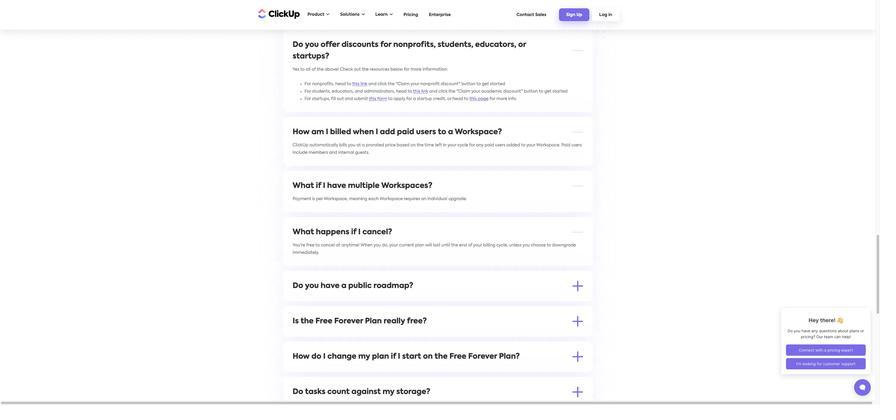 Task type: locate. For each thing, give the bounding box(es) containing it.
0 vertical spatial head
[[335, 82, 346, 86]]

out right the fill
[[337, 97, 344, 101]]

of
[[312, 67, 316, 72], [468, 244, 472, 248], [477, 333, 481, 337], [438, 368, 442, 372]]

more left info
[[496, 97, 507, 101]]

submit
[[354, 97, 368, 101]]

to inside we have a 100% satisfaction guarantee. if for any reason, you're not satisfied with your purchase, simply let us know within 30 days and we'll be happy to issue you a full refund.
[[313, 9, 318, 14]]

0 vertical spatial billing
[[483, 244, 495, 248]]

1 horizontal spatial an
[[436, 333, 441, 337]]

0 vertical spatial free
[[315, 318, 332, 326]]

"claim up this page 'link'
[[456, 89, 470, 94]]

1 horizontal spatial cycle,
[[496, 244, 508, 248]]

do up "certainly"
[[293, 283, 303, 290]]

compared
[[510, 333, 531, 337]]

2 vertical spatial do
[[293, 389, 303, 396]]

1 vertical spatial link
[[421, 89, 428, 94]]

cycle,
[[496, 244, 508, 248], [460, 368, 472, 372]]

paid up based at top
[[397, 129, 414, 136]]

in right log
[[608, 13, 612, 17]]

0 horizontal spatial get
[[482, 82, 489, 86]]

until
[[441, 244, 450, 248]]

1 horizontal spatial more
[[411, 67, 421, 72]]

money
[[350, 340, 364, 344]]

and down automatically
[[329, 151, 337, 155]]

for inside for sure! this is so much more than a trial. the free forever plan offers an unmatched level of functionality compared to other "freemium" apps. we do this by making money on our paid plans.
[[293, 333, 299, 337]]

0 horizontal spatial nonprofits,
[[312, 82, 334, 86]]

do,
[[382, 244, 388, 248]]

on inside clickup automatically bills you at a prorated price based on the time left in your cycle for any paid users added to your workspace. paid users include members and internal guests.
[[411, 143, 416, 147]]

much
[[329, 333, 341, 337]]

certainly
[[300, 297, 318, 302]]

1 vertical spatial if
[[351, 229, 356, 236]]

1 vertical spatial what
[[293, 229, 314, 236]]

take
[[417, 368, 427, 372]]

plan up trial.
[[365, 318, 382, 326]]

free
[[315, 318, 332, 326], [387, 333, 395, 337], [449, 354, 466, 361]]

0 vertical spatial on
[[411, 143, 416, 147]]

apply
[[394, 97, 405, 101]]

your inside we have a 100% satisfaction guarantee. if for any reason, you're not satisfied with your purchase, simply let us know within 30 days and we'll be happy to issue you a full refund.
[[461, 2, 470, 6]]

have up "workspace,"
[[327, 183, 346, 190]]

1 vertical spatial have
[[327, 183, 346, 190]]

do left tasks
[[293, 389, 303, 396]]

you're
[[411, 2, 424, 6]]

your left cycle in the top right of the page
[[448, 143, 456, 147]]

administrators,
[[364, 89, 395, 94]]

at inside you're free to cancel at anytime! when you do, your current plan will last until the end of your billing cycle, unless you choose to downgrade immediately.
[[336, 244, 340, 248]]

happy
[[299, 9, 312, 14]]

0 vertical spatial forever
[[334, 318, 363, 326]]

2 do from the top
[[293, 283, 303, 290]]

paid down the
[[379, 340, 388, 344]]

your right end
[[473, 244, 482, 248]]

my up built
[[358, 354, 370, 361]]

out right the check
[[354, 67, 361, 72]]

1 vertical spatial students,
[[312, 89, 331, 94]]

1 vertical spatial click
[[438, 89, 448, 94]]

for startups, fill out and submit this form to apply for a startup credit, or head to this page for more info
[[305, 97, 516, 101]]

of right level
[[477, 333, 481, 337]]

0 vertical spatial my
[[358, 354, 370, 361]]

2 vertical spatial more
[[342, 333, 353, 337]]

1 vertical spatial paid
[[485, 143, 494, 147]]

i up "workspace,"
[[323, 183, 325, 190]]

for inside we have a 100% satisfaction guarantee. if for any reason, you're not satisfied with your purchase, simply let us know within 30 days and we'll be happy to issue you a full refund.
[[380, 2, 386, 6]]

you left the do,
[[373, 244, 381, 248]]

for for for startups, fill out and submit this form to apply for a startup credit, or head to this page for more info
[[305, 97, 311, 101]]

start
[[402, 354, 421, 361]]

1 how from the top
[[293, 129, 310, 136]]

2 horizontal spatial more
[[496, 97, 507, 101]]

0 vertical spatial at
[[356, 143, 361, 147]]

0 vertical spatial click
[[378, 82, 387, 86]]

you're free to cancel at anytime! when you do, your current plan will last until the end of your billing cycle, unless you choose to downgrade immediately.
[[293, 244, 576, 255]]

0 vertical spatial do
[[312, 340, 318, 344]]

billing left area
[[388, 368, 400, 372]]

at
[[356, 143, 361, 147], [336, 244, 340, 248]]

free for plan
[[449, 354, 466, 361]]

do inside do you offer discounts for nonprofits, students, educators, or startups?
[[293, 41, 303, 49]]

for for for sure! this is so much more than a trial. the free forever plan offers an unmatched level of functionality compared to other "freemium" apps. we do this by making money on our paid plans.
[[293, 333, 299, 337]]

1 vertical spatial my
[[383, 389, 394, 396]]

0 vertical spatial educators,
[[475, 41, 516, 49]]

out
[[354, 67, 361, 72], [337, 97, 344, 101]]

we inside for sure! this is so much more than a trial. the free forever plan offers an unmatched level of functionality compared to other "freemium" apps. we do this by making money on our paid plans.
[[305, 340, 311, 344]]

1 vertical spatial cycle,
[[460, 368, 472, 372]]

do for do you have a public roadmap?
[[293, 283, 303, 290]]

sign up
[[566, 13, 582, 17]]

of right care
[[438, 368, 442, 372]]

paid inside for sure! this is so much more than a trial. the free forever plan offers an unmatched level of functionality compared to other "freemium" apps. we do this by making money on our paid plans.
[[379, 340, 388, 344]]

unless
[[509, 244, 522, 248]]

do up you've in the left bottom of the page
[[311, 354, 321, 361]]

2 vertical spatial forever
[[468, 354, 497, 361]]

an right requires
[[421, 197, 426, 201]]

0 horizontal spatial head
[[335, 82, 346, 86]]

0 vertical spatial an
[[421, 197, 426, 201]]

do up startups?
[[293, 41, 303, 49]]

1 vertical spatial do
[[311, 354, 321, 361]]

in inside clickup automatically bills you at a prorated price based on the time left in your cycle for any paid users added to your workspace. paid users include members and internal guests.
[[443, 143, 447, 147]]

log in
[[599, 13, 612, 17]]

nonprofits, inside do you offer discounts for nonprofits, students, educators, or startups?
[[393, 41, 436, 49]]

purchase,
[[471, 2, 491, 6]]

"claim
[[396, 82, 410, 86], [456, 89, 470, 94]]

free up plans.
[[387, 333, 395, 337]]

solutions button
[[337, 9, 368, 21]]

billing left unless
[[483, 244, 495, 248]]

so
[[324, 333, 328, 337]]

1 do from the top
[[293, 41, 303, 49]]

for inside clickup automatically bills you at a prorated price based on the time left in your cycle for any paid users added to your workspace. paid users include members and internal guests.
[[469, 143, 475, 147]]

contact
[[517, 13, 534, 17]]

you right bills
[[348, 143, 355, 147]]

2 horizontal spatial head
[[452, 97, 463, 101]]

upgrade.
[[448, 197, 467, 201]]

0 vertical spatial or
[[518, 41, 526, 49]]

2 vertical spatial free
[[449, 354, 466, 361]]

click up credit,
[[438, 89, 448, 94]]

for right cycle in the top right of the page
[[469, 143, 475, 147]]

head down the check
[[335, 82, 346, 86]]

users up time
[[416, 129, 436, 136]]

0 vertical spatial what
[[293, 183, 314, 190]]

1 horizontal spatial students,
[[438, 41, 473, 49]]

0 horizontal spatial more
[[342, 333, 353, 337]]

do
[[293, 41, 303, 49], [293, 283, 303, 290], [293, 389, 303, 396]]

1 horizontal spatial click
[[438, 89, 448, 94]]

you right unless
[[522, 244, 530, 248]]

how for how do i change my plan if i start on the free forever plan?
[[293, 354, 310, 361]]

0 horizontal spatial plan
[[372, 354, 389, 361]]

forever inside for sure! this is so much more than a trial. the free forever plan offers an unmatched level of functionality compared to other "freemium" apps. we do this by making money on our paid plans.
[[396, 333, 412, 337]]

0 vertical spatial this link link
[[352, 82, 367, 86]]

multiple
[[348, 183, 380, 190]]

workspace?
[[455, 129, 502, 136]]

1 what from the top
[[293, 183, 314, 190]]

more up for nonprofits, head to this link and click the "claim your nonprofit discount" button to get started
[[411, 67, 421, 72]]

we for we certainly do! you can find it here .
[[293, 297, 299, 302]]

educators, inside do you offer discounts for nonprofits, students, educators, or startups?
[[475, 41, 516, 49]]

2 how from the top
[[293, 354, 310, 361]]

this link link up startup
[[413, 89, 428, 94]]

if down plans.
[[391, 354, 396, 361]]

0 vertical spatial plan
[[415, 244, 424, 248]]

forever up plans.
[[396, 333, 412, 337]]

making
[[333, 340, 349, 344]]

plan left offers
[[413, 333, 422, 337]]

any
[[387, 2, 394, 6], [476, 143, 484, 147]]

fill
[[331, 97, 336, 101]]

choose
[[531, 244, 546, 248]]

a up can
[[341, 283, 346, 290]]

2 horizontal spatial free
[[449, 354, 466, 361]]

is left so
[[320, 333, 322, 337]]

on left our
[[365, 340, 370, 344]]

free up so
[[315, 318, 332, 326]]

we for we have a 100% satisfaction guarantee. if for any reason, you're not satisfied with your purchase, simply let us know within 30 days and we'll be happy to issue you a full refund.
[[293, 2, 299, 6]]

of down startups?
[[312, 67, 316, 72]]

0 horizontal spatial an
[[421, 197, 426, 201]]

clickup automatically bills you at a prorated price based on the time left in your cycle for any paid users added to your workspace. paid users include members and internal guests.
[[293, 143, 582, 155]]

1 vertical spatial how
[[293, 354, 310, 361]]

head up apply
[[396, 89, 407, 94]]

free inside for sure! this is so much more than a trial. the free forever plan offers an unmatched level of functionality compared to other "freemium" apps. we do this by making money on our paid plans.
[[387, 333, 395, 337]]

workspace
[[380, 197, 403, 201]]

is left per
[[312, 197, 315, 201]]

2 vertical spatial we
[[305, 340, 311, 344]]

0 horizontal spatial "claim
[[396, 82, 410, 86]]

1 vertical spatial button
[[524, 89, 538, 94]]

what up payment
[[293, 183, 314, 190]]

we left "certainly"
[[293, 297, 299, 302]]

created
[[319, 368, 335, 372]]

free up plan,
[[449, 354, 466, 361]]

per
[[316, 197, 323, 201]]

page
[[478, 97, 489, 101]]

1 vertical spatial in
[[443, 143, 447, 147]]

0 horizontal spatial or
[[447, 97, 451, 101]]

below
[[390, 67, 403, 72]]

in right left
[[443, 143, 447, 147]]

0 horizontal spatial any
[[387, 2, 394, 6]]

1 vertical spatial at
[[336, 244, 340, 248]]

2 horizontal spatial paid
[[485, 143, 494, 147]]

refund.
[[349, 9, 363, 14]]

0 vertical spatial any
[[387, 2, 394, 6]]

automatically
[[309, 143, 338, 147]]

for up resources on the top left
[[380, 41, 391, 49]]

yes
[[293, 67, 299, 72]]

do
[[312, 340, 318, 344], [311, 354, 321, 361]]

all
[[306, 67, 311, 72], [443, 368, 448, 372]]

0 vertical spatial nonprofits,
[[393, 41, 436, 49]]

how up once
[[293, 354, 310, 361]]

1 horizontal spatial get
[[544, 89, 551, 94]]

last
[[433, 244, 440, 248]]

if up the anytime!
[[351, 229, 356, 236]]

any inside clickup automatically bills you at a prorated price based on the time left in your cycle for any paid users added to your workspace. paid users include members and internal guests.
[[476, 143, 484, 147]]

how up clickup
[[293, 129, 310, 136]]

0 vertical spatial button
[[461, 82, 475, 86]]

head
[[335, 82, 346, 86], [396, 89, 407, 94], [452, 97, 463, 101]]

users left added
[[495, 143, 505, 147]]

0 horizontal spatial educators,
[[332, 89, 354, 94]]

cycle, right plan,
[[460, 368, 472, 372]]

to inside for sure! this is so much more than a trial. the free forever plan offers an unmatched level of functionality compared to other "freemium" apps. we do this by making money on our paid plans.
[[532, 333, 537, 337]]

0 vertical spatial have
[[300, 2, 310, 6]]

what up you're at the bottom of the page
[[293, 229, 314, 236]]

on right based at top
[[411, 143, 416, 147]]

2 what from the top
[[293, 229, 314, 236]]

head right credit,
[[452, 97, 463, 101]]

2 vertical spatial if
[[391, 354, 396, 361]]

1 vertical spatial plan
[[413, 333, 422, 337]]

let
[[506, 2, 511, 6]]

this up "submit"
[[352, 82, 360, 86]]

0 horizontal spatial button
[[461, 82, 475, 86]]

each
[[368, 197, 379, 201]]

for
[[380, 2, 386, 6], [380, 41, 391, 49], [404, 67, 410, 72], [406, 97, 412, 101], [490, 97, 495, 101], [469, 143, 475, 147]]

sign up button
[[559, 8, 589, 21]]

for nonprofits, head to this link and click the "claim your nonprofit discount" button to get started
[[305, 82, 505, 86]]

i up the when
[[358, 229, 361, 236]]

product
[[307, 12, 324, 17]]

contact sales button
[[514, 10, 549, 20]]

paid down workspace?
[[485, 143, 494, 147]]

1 horizontal spatial paid
[[397, 129, 414, 136]]

0 horizontal spatial my
[[358, 354, 370, 361]]

we inside we have a 100% satisfaction guarantee. if for any reason, you're not satisfied with your purchase, simply let us know within 30 days and we'll be happy to issue you a full refund.
[[293, 2, 299, 6]]

1 horizontal spatial discount"
[[503, 89, 523, 94]]

any down workspace?
[[476, 143, 484, 147]]

1 vertical spatial on
[[365, 340, 370, 344]]

2 vertical spatial on
[[423, 354, 433, 361]]

1 horizontal spatial free
[[387, 333, 395, 337]]

and inside clickup automatically bills you at a prorated price based on the time left in your cycle for any paid users added to your workspace. paid users include members and internal guests.
[[329, 151, 337, 155]]

2 vertical spatial have
[[321, 283, 340, 290]]

0 horizontal spatial this link link
[[352, 82, 367, 86]]

your right the do,
[[389, 244, 398, 248]]

0 vertical spatial started
[[490, 82, 505, 86]]

have
[[300, 2, 310, 6], [327, 183, 346, 190], [321, 283, 340, 290]]

forever for than
[[396, 333, 412, 337]]

our
[[371, 340, 378, 344]]

1 horizontal spatial plan
[[413, 333, 422, 337]]

billing inside you're free to cancel at anytime! when you do, your current plan will last until the end of your billing cycle, unless you choose to downgrade immediately.
[[483, 244, 495, 248]]

satisfied
[[433, 2, 450, 6]]

more up making
[[342, 333, 353, 337]]

you inside we have a 100% satisfaction guarantee. if for any reason, you're not satisfied with your purchase, simply let us know within 30 days and we'll be happy to issue you a full refund.
[[329, 9, 337, 14]]

"claim up apply
[[396, 82, 410, 86]]

this inside for sure! this is so much more than a trial. the free forever plan offers an unmatched level of functionality compared to other "freemium" apps. we do this by making money on our paid plans.
[[319, 340, 326, 344]]

clickup
[[293, 143, 308, 147]]

you up startups?
[[305, 41, 319, 49]]

link up startup
[[421, 89, 428, 94]]

more inside for sure! this is so much more than a trial. the free forever plan offers an unmatched level of functionality compared to other "freemium" apps. we do this by making money on our paid plans.
[[342, 333, 353, 337]]

users right paid
[[571, 143, 582, 147]]

the inside you're free to cancel at anytime! when you do, your current plan will last until the end of your billing cycle, unless you choose to downgrade immediately.
[[451, 244, 458, 248]]

free for much
[[387, 333, 395, 337]]

2 horizontal spatial if
[[391, 354, 396, 361]]

3 do from the top
[[293, 389, 303, 396]]

members
[[309, 151, 328, 155]]

startup
[[417, 97, 432, 101]]

have up we certainly do! you can find it here .
[[321, 283, 340, 290]]

discount" up for students, educators, and administrators, head to this link and click the "claim your academic discount" button to get started
[[441, 82, 460, 86]]

all right yes
[[306, 67, 311, 72]]

educators,
[[475, 41, 516, 49], [332, 89, 354, 94]]

and left we'll
[[560, 2, 568, 6]]

do you have a public roadmap?
[[293, 283, 413, 290]]

this link link up "submit"
[[352, 82, 367, 86]]

users
[[416, 129, 436, 136], [495, 143, 505, 147], [571, 143, 582, 147]]

1 horizontal spatial all
[[443, 368, 448, 372]]

is inside for sure! this is so much more than a trial. the free forever plan offers an unmatched level of functionality compared to other "freemium" apps. we do this by making money on our paid plans.
[[320, 333, 322, 337]]

1 horizontal spatial my
[[383, 389, 394, 396]]

1 vertical spatial all
[[443, 368, 448, 372]]

the inside clickup automatically bills you at a prorated price based on the time left in your cycle for any paid users added to your workspace. paid users include members and internal guests.
[[417, 143, 424, 147]]

have up happy
[[300, 2, 310, 6]]

0 horizontal spatial plan
[[365, 318, 382, 326]]

1 horizontal spatial this link link
[[413, 89, 428, 94]]

clickup image
[[256, 8, 300, 19]]

a
[[311, 2, 314, 6], [338, 9, 340, 14], [413, 97, 416, 101], [448, 129, 453, 136], [362, 143, 365, 147], [341, 283, 346, 290], [364, 333, 367, 337], [336, 368, 339, 372], [370, 368, 373, 372]]

a left trial.
[[364, 333, 367, 337]]

for for for nonprofits, head to this link and click the "claim your nonprofit discount" button to get started
[[305, 82, 311, 86]]

if
[[376, 2, 379, 6]]

0 horizontal spatial users
[[416, 129, 436, 136]]

you inside clickup automatically bills you at a prorated price based on the time left in your cycle for any paid users added to your workspace. paid users include members and internal guests.
[[348, 143, 355, 147]]

learn button
[[372, 9, 396, 21]]

downgrade
[[552, 244, 576, 248]]

this up 'for startups, fill out and submit this form to apply for a startup credit, or head to this page for more info'
[[413, 89, 420, 94]]

at right cancel
[[336, 244, 340, 248]]

any inside we have a 100% satisfaction guarantee. if for any reason, you're not satisfied with your purchase, simply let us know within 30 days and we'll be happy to issue you a full refund.
[[387, 2, 394, 6]]

0 vertical spatial in
[[608, 13, 612, 17]]

discount" up info
[[503, 89, 523, 94]]

immediately.
[[293, 251, 319, 255]]

or inside do you offer discounts for nonprofits, students, educators, or startups?
[[518, 41, 526, 49]]

cycle, left unless
[[496, 244, 508, 248]]

on up care
[[423, 354, 433, 361]]

anytime!
[[341, 244, 360, 248]]

discount"
[[441, 82, 460, 86], [503, 89, 523, 94]]

current
[[399, 244, 414, 248]]

2 horizontal spatial on
[[423, 354, 433, 361]]

0 horizontal spatial in
[[443, 143, 447, 147]]

billing
[[483, 244, 495, 248], [388, 368, 400, 372]]

your up this page 'link'
[[471, 89, 480, 94]]

here link
[[357, 297, 367, 302]]

your right with
[[461, 2, 470, 6]]

at inside clickup automatically bills you at a prorated price based on the time left in your cycle for any paid users added to your workspace. paid users include members and internal guests.
[[356, 143, 361, 147]]

0 vertical spatial do
[[293, 41, 303, 49]]

product button
[[305, 9, 332, 21]]

2 horizontal spatial forever
[[468, 354, 497, 361]]

and down nonprofit
[[429, 89, 437, 94]]

an right offers
[[436, 333, 441, 337]]

0 vertical spatial out
[[354, 67, 361, 72]]

a up guests. on the top
[[362, 143, 365, 147]]

0 vertical spatial how
[[293, 129, 310, 136]]

cycle
[[457, 143, 468, 147]]

for right 'if' at the left top of the page
[[380, 2, 386, 6]]

0 vertical spatial cycle,
[[496, 244, 508, 248]]

by
[[327, 340, 332, 344]]

1 horizontal spatial is
[[320, 333, 322, 337]]

guests.
[[355, 151, 369, 155]]

pricing
[[404, 13, 418, 17]]



Task type: vqa. For each thing, say whether or not it's contained in the screenshot.
Time tracking
no



Task type: describe. For each thing, give the bounding box(es) containing it.
details.
[[502, 368, 517, 372]]

i left start
[[398, 354, 400, 361]]

you up "certainly"
[[305, 283, 319, 290]]

what if i have multiple workspaces?
[[293, 183, 432, 190]]

for right apply
[[406, 97, 412, 101]]

1 horizontal spatial out
[[354, 67, 361, 72]]

full
[[342, 9, 348, 14]]

a left 100%
[[311, 2, 314, 6]]

1 horizontal spatial link
[[421, 89, 428, 94]]

i right am at the left of page
[[326, 129, 328, 136]]

a inside for sure! this is so much more than a trial. the free forever plan offers an unmatched level of functionality compared to other "freemium" apps. we do this by making money on our paid plans.
[[364, 333, 367, 337]]

payment is per workspace, meaning each workspace requires an individual upgrade.
[[293, 197, 467, 201]]

we certainly do! you can find it here .
[[293, 297, 368, 302]]

based
[[397, 143, 409, 147]]

this left page
[[469, 97, 477, 101]]

know
[[518, 2, 529, 6]]

is
[[293, 318, 299, 326]]

credit,
[[433, 97, 446, 101]]

of inside you're free to cancel at anytime! when you do, your current plan will last until the end of your billing cycle, unless you choose to downgrade immediately.
[[468, 244, 472, 248]]

have inside we have a 100% satisfaction guarantee. if for any reason, you're not satisfied with your purchase, simply let us know within 30 days and we'll be happy to issue you a full refund.
[[300, 2, 310, 6]]

us
[[512, 2, 517, 6]]

of inside for sure! this is so much more than a trial. the free forever plan offers an unmatched level of functionality compared to other "freemium" apps. we do this by making money on our paid plans.
[[477, 333, 481, 337]]

do you offer discounts for nonprofits, students, educators, or startups?
[[293, 41, 526, 60]]

0 horizontal spatial cycle,
[[460, 368, 472, 372]]

meaning
[[349, 197, 367, 201]]

individual
[[428, 197, 447, 201]]

startups?
[[293, 53, 329, 60]]

2 horizontal spatial users
[[571, 143, 582, 147]]

i up created
[[323, 354, 326, 361]]

this left form
[[369, 97, 376, 101]]

"freemium"
[[550, 333, 573, 337]]

above!
[[325, 67, 339, 72]]

what for what happens if i cancel?
[[293, 229, 314, 236]]

for right below on the top left
[[404, 67, 410, 72]]

level
[[467, 333, 476, 337]]

0 vertical spatial all
[[306, 67, 311, 72]]

payment
[[482, 368, 501, 372]]

offers
[[423, 333, 435, 337]]

1 vertical spatial discount"
[[503, 89, 523, 94]]

prorated
[[366, 143, 384, 147]]

paid
[[561, 143, 570, 147]]

do inside for sure! this is so much more than a trial. the free forever plan offers an unmatched level of functionality compared to other "freemium" apps. we do this by making money on our paid plans.
[[312, 340, 318, 344]]

forever for i
[[468, 354, 497, 361]]

find
[[344, 297, 353, 302]]

academic
[[481, 89, 502, 94]]

do!
[[319, 297, 326, 302]]

cycle, inside you're free to cancel at anytime! when you do, your current plan will last until the end of your billing cycle, unless you choose to downgrade immediately.
[[496, 244, 508, 248]]

discounts
[[342, 41, 379, 49]]

you're
[[293, 244, 305, 248]]

0 vertical spatial link
[[361, 82, 367, 86]]

left
[[435, 143, 442, 147]]

cancel?
[[362, 229, 392, 236]]

do for do you offer discounts for nonprofits, students, educators, or startups?
[[293, 41, 303, 49]]

you inside do you offer discounts for nonprofits, students, educators, or startups?
[[305, 41, 319, 49]]

storage?
[[396, 389, 430, 396]]

1 horizontal spatial button
[[524, 89, 538, 94]]

handy
[[374, 368, 387, 372]]

really
[[384, 318, 405, 326]]

my for against
[[383, 389, 394, 396]]

your left workspace.
[[526, 143, 535, 147]]

1 vertical spatial plan
[[372, 354, 389, 361]]

enterprise link
[[426, 10, 454, 20]]

on inside for sure! this is so much more than a trial. the free forever plan offers an unmatched level of functionality compared to other "freemium" apps. we do this by making money on our paid plans.
[[365, 340, 370, 344]]

1 horizontal spatial in
[[608, 13, 612, 17]]

100%
[[315, 2, 326, 6]]

how for how am i billed when i add paid users to a workspace?
[[293, 129, 310, 136]]

and up "submit"
[[355, 89, 363, 94]]

than
[[354, 333, 363, 337]]

contact sales
[[517, 13, 546, 17]]

solutions
[[340, 12, 360, 17]]

price
[[385, 143, 396, 147]]

a left team,
[[336, 368, 339, 372]]

we'll
[[569, 2, 579, 6]]

sign
[[566, 13, 575, 17]]

am
[[311, 129, 324, 136]]

at for billed
[[356, 143, 361, 147]]

0 horizontal spatial if
[[316, 183, 321, 190]]

paid inside clickup automatically bills you at a prorated price based on the time left in your cycle for any paid users added to your workspace. paid users include members and internal guests.
[[485, 143, 494, 147]]

1 vertical spatial "claim
[[456, 89, 470, 94]]

my for change
[[358, 354, 370, 361]]

requires
[[404, 197, 420, 201]]

within
[[530, 2, 542, 6]]

added
[[506, 143, 520, 147]]

this link link for for students, educators, and administrators, head to
[[413, 89, 428, 94]]

0 horizontal spatial forever
[[334, 318, 363, 326]]

do for do tasks count against my storage?
[[293, 389, 303, 396]]

when
[[353, 129, 374, 136]]

it
[[354, 297, 356, 302]]

a inside clickup automatically bills you at a prorated price based on the time left in your cycle for any paid users added to your workspace. paid users include members and internal guests.
[[362, 143, 365, 147]]

2 vertical spatial head
[[452, 97, 463, 101]]

1 vertical spatial head
[[396, 89, 407, 94]]

0 horizontal spatial free
[[315, 318, 332, 326]]

functionality
[[483, 333, 509, 337]]

a left startup
[[413, 97, 416, 101]]

for inside do you offer discounts for nonprofits, students, educators, or startups?
[[380, 41, 391, 49]]

1 horizontal spatial if
[[351, 229, 356, 236]]

i left add
[[376, 129, 378, 136]]

trial.
[[368, 333, 377, 337]]

plan inside you're free to cancel at anytime! when you do, your current plan will last until the end of your billing cycle, unless you choose to downgrade immediately.
[[415, 244, 424, 248]]

add
[[380, 129, 395, 136]]

0 horizontal spatial click
[[378, 82, 387, 86]]

and left payment
[[473, 368, 481, 372]]

resources
[[370, 67, 389, 72]]

what for what if i have multiple workspaces?
[[293, 183, 314, 190]]

is the free forever plan really free?
[[293, 318, 427, 326]]

for for for students, educators, and administrators, head to this link and click the "claim your academic discount" button to get started
[[305, 89, 311, 94]]

and inside we have a 100% satisfaction guarantee. if for any reason, you're not satisfied with your purchase, simply let us know within 30 days and we'll be happy to issue you a full refund.
[[560, 2, 568, 6]]

a left the full on the top left of page
[[338, 9, 340, 14]]

be
[[293, 9, 298, 14]]

1 horizontal spatial started
[[552, 89, 568, 94]]

an inside for sure! this is so much more than a trial. the free forever plan offers an unmatched level of functionality compared to other "freemium" apps. we do this by making money on our paid plans.
[[436, 333, 441, 337]]

a up clickup automatically bills you at a prorated price based on the time left in your cycle for any paid users added to your workspace. paid users include members and internal guests.
[[448, 129, 453, 136]]

billed
[[330, 129, 351, 136]]

include
[[293, 151, 308, 155]]

area
[[401, 368, 411, 372]]

0 vertical spatial "claim
[[396, 82, 410, 86]]

roadmap?
[[374, 283, 413, 290]]

will
[[425, 244, 432, 248]]

0 vertical spatial is
[[312, 197, 315, 201]]

end
[[459, 244, 467, 248]]

1 horizontal spatial users
[[495, 143, 505, 147]]

1 vertical spatial nonprofits,
[[312, 82, 334, 86]]

do tasks count against my storage?
[[293, 389, 430, 396]]

1 vertical spatial or
[[447, 97, 451, 101]]

count
[[327, 389, 350, 396]]

your left nonprofit
[[411, 82, 419, 86]]

workspace,
[[324, 197, 348, 201]]

startups,
[[312, 97, 330, 101]]

0 horizontal spatial discount"
[[441, 82, 460, 86]]

students, inside do you offer discounts for nonprofits, students, educators, or startups?
[[438, 41, 473, 49]]

how am i billed when i add paid users to a workspace?
[[293, 129, 502, 136]]

sales
[[535, 13, 546, 17]]

to inside clickup automatically bills you at a prorated price based on the time left in your cycle for any paid users added to your workspace. paid users include members and internal guests.
[[521, 143, 525, 147]]

0 horizontal spatial out
[[337, 97, 344, 101]]

this page link
[[469, 97, 489, 101]]

days
[[550, 2, 559, 6]]

against
[[351, 389, 381, 396]]

and up administrators,
[[368, 82, 377, 86]]

and left "submit"
[[345, 97, 353, 101]]

for down academic
[[490, 97, 495, 101]]

0 vertical spatial plan
[[365, 318, 382, 326]]

a right built
[[370, 368, 373, 372]]

once you've created a team, we built a handy billing area to take care of all plan, cycle, and payment details.
[[293, 368, 517, 372]]

at for i
[[336, 244, 340, 248]]

free?
[[407, 318, 427, 326]]

information:
[[423, 67, 448, 72]]

for students, educators, and administrators, head to this link and click the "claim your academic discount" button to get started
[[305, 89, 568, 94]]

plan inside for sure! this is so much more than a trial. the free forever plan offers an unmatched level of functionality compared to other "freemium" apps. we do this by making money on our paid plans.
[[413, 333, 422, 337]]

on for based
[[411, 143, 416, 147]]

on for start
[[423, 354, 433, 361]]

other
[[538, 333, 549, 337]]

1 vertical spatial more
[[496, 97, 507, 101]]

we have a 100% satisfaction guarantee. if for any reason, you're not satisfied with your purchase, simply let us know within 30 days and we'll be happy to issue you a full refund.
[[293, 2, 579, 14]]

up
[[576, 13, 582, 17]]

for sure! this is so much more than a trial. the free forever plan offers an unmatched level of functionality compared to other "freemium" apps. we do this by making money on our paid plans.
[[293, 333, 573, 344]]

apps.
[[293, 340, 304, 344]]

1 vertical spatial billing
[[388, 368, 400, 372]]

1 vertical spatial educators,
[[332, 89, 354, 94]]

this link link for for nonprofits, head to
[[352, 82, 367, 86]]



